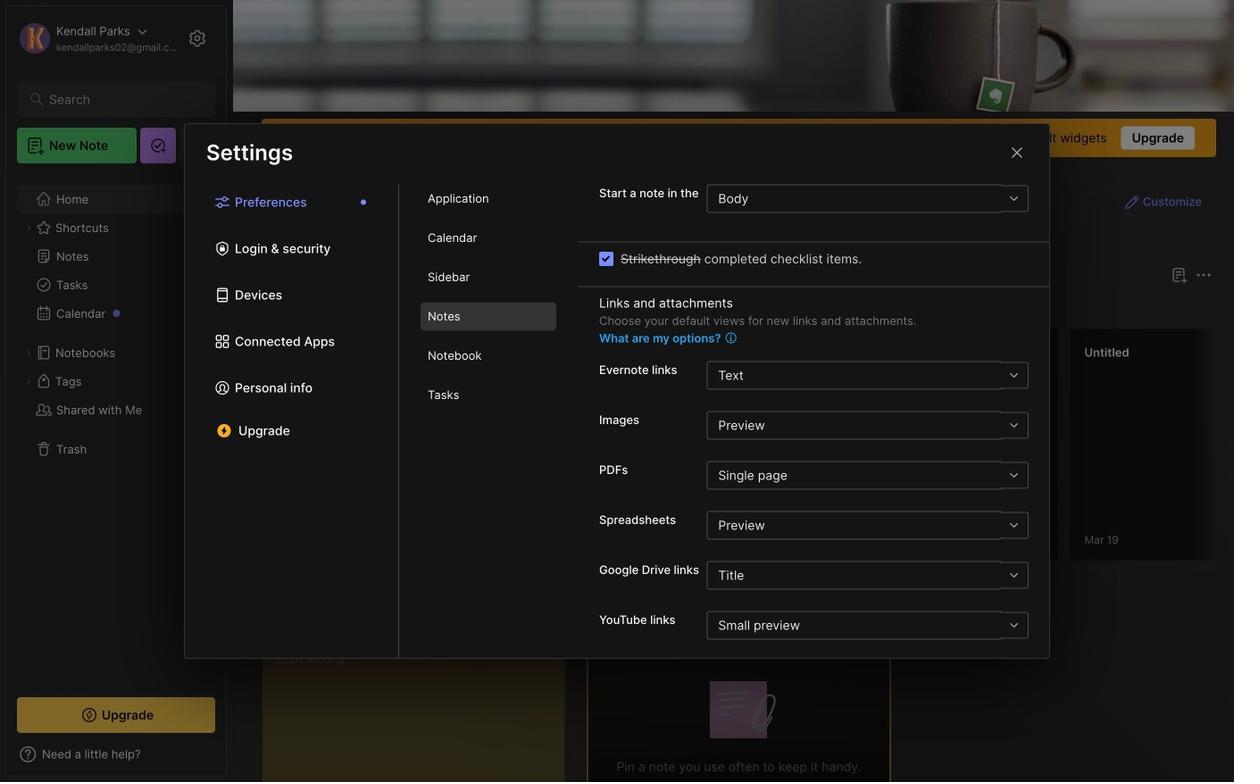 Task type: describe. For each thing, give the bounding box(es) containing it.
none search field inside main element
[[49, 88, 192, 110]]

expand tags image
[[23, 376, 34, 387]]

Choose default view option for Spreadsheets field
[[707, 512, 1029, 540]]

expand notebooks image
[[23, 348, 34, 358]]

tree inside main element
[[6, 174, 226, 682]]

Select288 checkbox
[[600, 252, 614, 266]]

Choose default view option for PDFs field
[[707, 462, 1029, 490]]

main element
[[0, 0, 232, 783]]



Task type: locate. For each thing, give the bounding box(es) containing it.
tab list
[[185, 185, 399, 659], [399, 185, 578, 659], [591, 297, 1210, 318]]

Choose default view option for Images field
[[707, 411, 1029, 440]]

Start writing… text field
[[277, 637, 564, 783]]

None search field
[[49, 88, 192, 110]]

tree
[[6, 174, 226, 682]]

settings image
[[187, 28, 208, 49]]

Choose default view option for Evernote links field
[[707, 361, 1029, 390]]

Search text field
[[49, 91, 192, 108]]

row group
[[587, 329, 1235, 572]]

Start a new note in the body or title. field
[[707, 185, 1029, 213]]

tab
[[421, 185, 557, 213], [421, 224, 557, 252], [421, 263, 557, 292], [591, 297, 643, 318], [651, 297, 723, 318], [421, 302, 557, 331], [421, 342, 557, 370], [421, 381, 557, 410]]

Choose default view option for YouTube links field
[[707, 612, 1029, 640]]

Choose default view option for Google Drive links field
[[707, 562, 1029, 590]]

close image
[[1007, 142, 1029, 164]]



Task type: vqa. For each thing, say whether or not it's contained in the screenshot.
More actions icon
no



